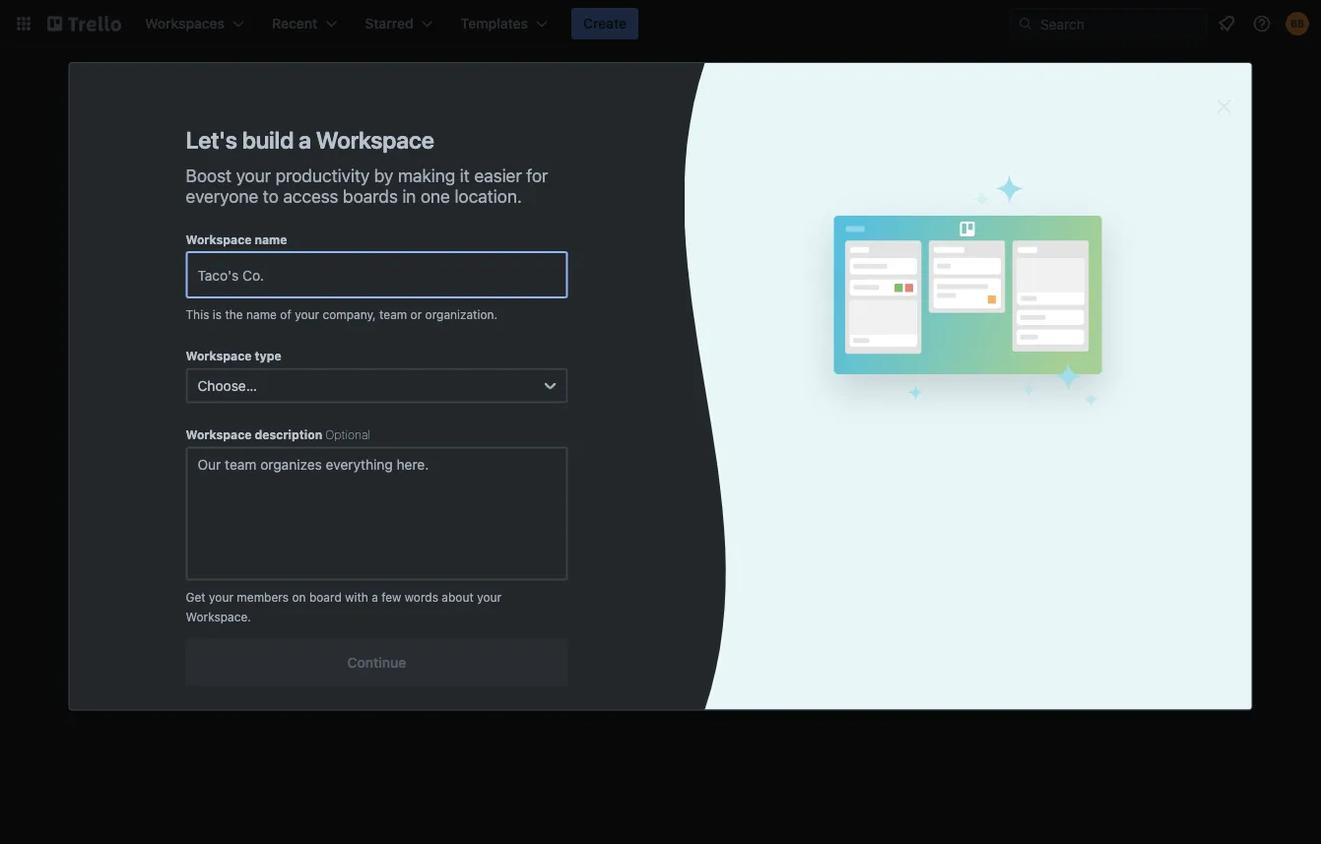 Task type: locate. For each thing, give the bounding box(es) containing it.
workspace down members
[[186, 428, 252, 442]]

workspace type
[[186, 349, 281, 363]]

optional
[[325, 428, 371, 442]]

1 vertical spatial a
[[372, 590, 378, 604]]

your down 6 remaining
[[477, 590, 502, 604]]

your
[[236, 165, 271, 186], [295, 308, 319, 322], [209, 590, 234, 604], [477, 590, 502, 604]]

workspace for workspace type
[[186, 349, 252, 363]]

board right on
[[309, 590, 342, 604]]

views
[[183, 367, 221, 383]]

of
[[280, 308, 291, 322]]

bob builder's workspace down 'workspace name'
[[152, 259, 313, 275]]

create a workspace image
[[333, 222, 357, 245]]

bob right 'b'
[[465, 94, 501, 117]]

1 horizontal spatial workspace
[[590, 94, 688, 117]]

bob builder's workspace up for
[[465, 94, 688, 117]]

workspace up bob builder's workspace link
[[186, 233, 252, 246]]

boards
[[511, 184, 564, 203], [343, 186, 398, 207], [488, 367, 541, 386]]

a left few
[[372, 590, 378, 604]]

or
[[410, 308, 422, 322]]

0 vertical spatial name
[[255, 233, 287, 246]]

your up the "workspace."
[[209, 590, 234, 604]]

add image
[[333, 399, 357, 423]]

trello
[[1056, 408, 1099, 426]]

members
[[237, 590, 289, 604]]

a
[[299, 126, 311, 154], [372, 590, 378, 604]]

name left of
[[246, 308, 277, 322]]

team
[[379, 308, 407, 322]]

boards for your boards
[[488, 367, 541, 386]]

0 horizontal spatial board
[[309, 590, 342, 604]]

1 horizontal spatial a
[[372, 590, 378, 604]]

builder's up for
[[506, 94, 585, 117]]

a right build
[[299, 126, 311, 154]]

your
[[449, 367, 484, 386]]

let's
[[186, 126, 237, 154]]

company,
[[323, 308, 376, 322]]

bob builder (bobbuilder40) image
[[1286, 12, 1310, 35]]

1 vertical spatial bob builder's workspace
[[152, 259, 313, 275]]

choose…
[[198, 377, 257, 394]]

workspace description optional
[[186, 428, 371, 442]]

workspace down primary element
[[590, 94, 688, 117]]

1 horizontal spatial builder's
[[506, 94, 585, 117]]

continue
[[347, 654, 406, 671]]

0 vertical spatial builder's
[[506, 94, 585, 117]]

board inside get your members on board with a few words about your workspace.
[[309, 590, 342, 604]]

name up bob builder's workspace link
[[255, 233, 287, 246]]

bob inside bob builder's workspace link
[[152, 259, 178, 275]]

1
[[459, 408, 467, 426]]

create
[[583, 15, 627, 32]]

organization.
[[425, 308, 498, 322]]

b
[[414, 96, 437, 136]]

workspace for workspace name
[[186, 233, 252, 246]]

1 vertical spatial builder's
[[181, 259, 239, 275]]

boost
[[186, 165, 232, 186]]

on-
[[433, 408, 459, 426]]

is
[[213, 308, 222, 322]]

boards up the meeting
[[488, 367, 541, 386]]

builder's
[[506, 94, 585, 117], [181, 259, 239, 275]]

1 horizontal spatial bob
[[465, 94, 501, 117]]

0 vertical spatial a
[[299, 126, 311, 154]]

templates
[[152, 135, 219, 152]]

your down templates link
[[236, 165, 271, 186]]

the
[[225, 308, 243, 322]]

in
[[402, 186, 416, 207]]

1 horizontal spatial board
[[1103, 408, 1147, 426]]

0 horizontal spatial bob
[[152, 259, 178, 275]]

your inside "boost your productivity by making it easier for everyone to access boards in one location."
[[236, 165, 271, 186]]

1 vertical spatial workspace
[[242, 259, 313, 275]]

b button
[[396, 87, 455, 146]]

workspace name
[[186, 233, 287, 246]]

about
[[442, 590, 474, 604]]

1 vertical spatial board
[[309, 590, 342, 604]]

build
[[242, 126, 294, 154]]

workspace down highlights
[[186, 349, 252, 363]]

home
[[152, 175, 190, 191]]

1 horizontal spatial bob builder's workspace
[[465, 94, 688, 117]]

1 vertical spatial bob
[[152, 259, 178, 275]]

0 vertical spatial board
[[1103, 408, 1147, 426]]

0 horizontal spatial builder's
[[181, 259, 239, 275]]

workspace
[[316, 126, 434, 154], [186, 233, 252, 246], [186, 349, 252, 363], [186, 428, 252, 442]]

bob down workspaces in the top of the page
[[152, 259, 178, 275]]

boards for starred boards
[[511, 184, 564, 203]]

0 horizontal spatial bob builder's workspace
[[152, 259, 313, 275]]

board right trello
[[1103, 408, 1147, 426]]

get your members on board with a few words about your workspace.
[[186, 590, 502, 624]]

search image
[[1018, 16, 1034, 32]]

bob builder's workspace
[[465, 94, 688, 117], [152, 259, 313, 275]]

templates link
[[112, 126, 365, 162]]

workspace
[[590, 94, 688, 117], [242, 259, 313, 275]]

board
[[1103, 408, 1147, 426], [309, 590, 342, 604]]

boards right starred
[[511, 184, 564, 203]]

name
[[255, 233, 287, 246], [246, 308, 277, 322]]

builder's inside bob builder's workspace link
[[181, 259, 239, 275]]

workspace.
[[186, 610, 251, 624]]

builder's up boards
[[181, 259, 239, 275]]

my
[[1029, 408, 1052, 426]]

continue button
[[186, 639, 568, 686]]

it
[[460, 165, 470, 186]]

0 vertical spatial workspace
[[590, 94, 688, 117]]

boards left the in
[[343, 186, 398, 207]]

members link
[[112, 395, 365, 427]]

1-on-1 meeting agenda link
[[410, 399, 598, 494]]

workspace up of
[[242, 259, 313, 275]]

bob
[[465, 94, 501, 117], [152, 259, 178, 275]]



Task type: describe. For each thing, give the bounding box(es) containing it.
with
[[345, 590, 368, 604]]

6
[[471, 576, 479, 590]]

apple
[[622, 408, 666, 426]]

boards link
[[112, 289, 365, 320]]

boards inside "boost your productivity by making it easier for everyone to access boards in one location."
[[343, 186, 398, 207]]

Workspace name text field
[[186, 251, 568, 299]]

home link
[[112, 166, 365, 201]]

test
[[670, 408, 702, 426]]

1 vertical spatial name
[[246, 308, 277, 322]]

to
[[263, 186, 279, 207]]

apple test
[[622, 408, 702, 426]]

on
[[292, 590, 306, 604]]

my trello board
[[1029, 408, 1147, 426]]

a inside get your members on board with a few words about your workspace.
[[372, 590, 378, 604]]

starred
[[449, 184, 507, 203]]

your right of
[[295, 308, 319, 322]]

your boards
[[449, 367, 541, 386]]

1-on-1 meeting agenda
[[418, 408, 533, 446]]

highlights link
[[112, 324, 365, 356]]

members
[[183, 403, 243, 419]]

open information menu image
[[1252, 14, 1272, 34]]

agenda
[[418, 427, 476, 446]]

by
[[374, 165, 394, 186]]

for
[[526, 165, 548, 186]]

this is the name of your company, team or organization.
[[186, 308, 498, 322]]

boards
[[183, 296, 228, 312]]

love
[[825, 408, 857, 426]]

boost your productivity by making it easier for everyone to access boards in one location.
[[186, 165, 548, 207]]

words
[[405, 590, 438, 604]]

highlights
[[183, 332, 248, 348]]

few
[[382, 590, 401, 604]]

productivity
[[276, 165, 370, 186]]

description
[[255, 428, 322, 442]]

making
[[398, 165, 456, 186]]

easier
[[474, 165, 522, 186]]

type
[[255, 349, 281, 363]]

workspace for workspace description optional
[[186, 428, 252, 442]]

everyone
[[186, 186, 258, 207]]

settings link
[[112, 431, 365, 462]]

location.
[[455, 186, 522, 207]]

apple test link
[[614, 399, 802, 494]]

remaining
[[482, 576, 537, 590]]

Our team organizes everything here. text field
[[186, 447, 568, 581]]

primary element
[[0, 0, 1321, 47]]

1-
[[418, 408, 433, 426]]

get
[[186, 590, 206, 604]]

6 remaining
[[471, 576, 537, 590]]

workspace up by
[[316, 126, 434, 154]]

access
[[283, 186, 338, 207]]

0 vertical spatial bob builder's workspace
[[465, 94, 688, 117]]

Search field
[[1034, 9, 1206, 38]]

create button
[[572, 8, 639, 39]]

starred boards
[[449, 184, 564, 203]]

meeting
[[471, 408, 533, 426]]

one
[[421, 186, 450, 207]]

0 vertical spatial bob
[[465, 94, 501, 117]]

settings
[[183, 438, 236, 454]]

this
[[186, 308, 209, 322]]

my trello board link
[[1021, 399, 1209, 494]]

0 horizontal spatial a
[[299, 126, 311, 154]]

bob builder's workspace link
[[112, 249, 365, 285]]

let's build a workspace
[[186, 126, 434, 154]]

0 horizontal spatial workspace
[[242, 259, 313, 275]]

workspaces
[[124, 227, 195, 240]]

0 notifications image
[[1215, 12, 1239, 35]]

love link
[[817, 399, 1005, 494]]

views link
[[112, 360, 365, 391]]



Task type: vqa. For each thing, say whether or not it's contained in the screenshot.
the top Jan
no



